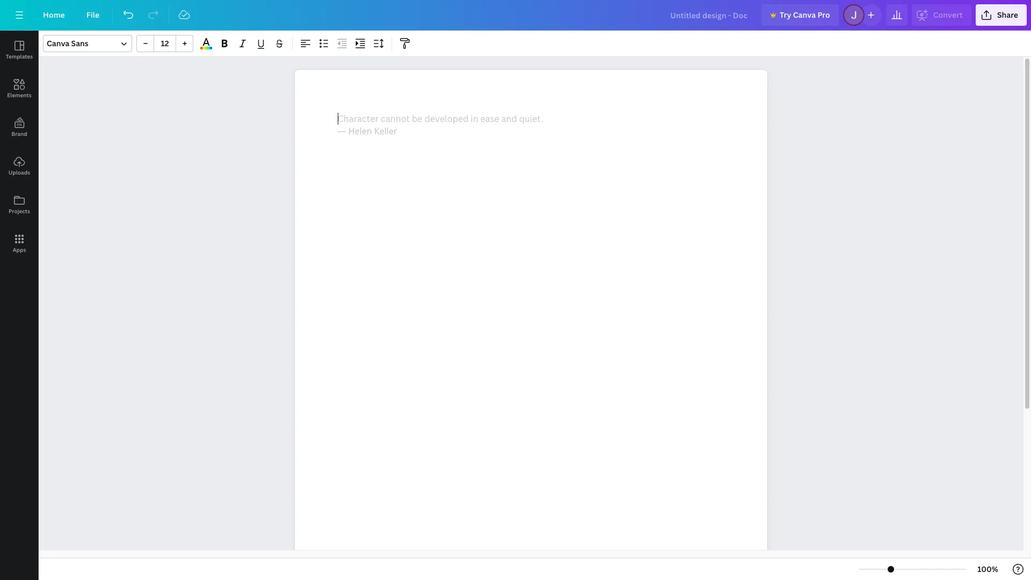 Task type: locate. For each thing, give the bounding box(es) containing it.
None text field
[[295, 70, 768, 580]]

canva sans button
[[43, 35, 132, 52]]

apps
[[13, 246, 26, 254]]

canva right 'try'
[[793, 10, 816, 20]]

side panel tab list
[[0, 31, 39, 263]]

group
[[136, 35, 193, 52]]

apps button
[[0, 224, 39, 263]]

brand
[[11, 130, 27, 138]]

canva
[[793, 10, 816, 20], [47, 38, 69, 48]]

projects
[[9, 207, 30, 215]]

100% button
[[971, 561, 1006, 578]]

canva inside popup button
[[47, 38, 69, 48]]

– – number field
[[157, 38, 172, 48]]

try canva pro
[[780, 10, 831, 20]]

templates
[[6, 53, 33, 60]]

color range image
[[201, 47, 212, 49]]

elements button
[[0, 69, 39, 108]]

convert
[[934, 10, 963, 20]]

pro
[[818, 10, 831, 20]]

1 vertical spatial canva
[[47, 38, 69, 48]]

0 horizontal spatial canva
[[47, 38, 69, 48]]

canva inside button
[[793, 10, 816, 20]]

canva left sans
[[47, 38, 69, 48]]

1 horizontal spatial canva
[[793, 10, 816, 20]]

sans
[[71, 38, 89, 48]]

0 vertical spatial canva
[[793, 10, 816, 20]]

try canva pro button
[[762, 4, 839, 26]]

file button
[[78, 4, 108, 26]]

Design title text field
[[662, 4, 758, 26]]



Task type: describe. For each thing, give the bounding box(es) containing it.
elements
[[7, 91, 32, 99]]

home link
[[34, 4, 73, 26]]

try
[[780, 10, 792, 20]]

100%
[[978, 564, 999, 574]]

home
[[43, 10, 65, 20]]

share button
[[976, 4, 1027, 26]]

projects button
[[0, 185, 39, 224]]

file
[[86, 10, 99, 20]]

convert button
[[912, 4, 972, 26]]

templates button
[[0, 31, 39, 69]]

share
[[998, 10, 1019, 20]]

canva sans
[[47, 38, 89, 48]]

uploads button
[[0, 147, 39, 185]]

uploads
[[9, 169, 30, 176]]

brand button
[[0, 108, 39, 147]]

main menu bar
[[0, 0, 1032, 31]]



Task type: vqa. For each thing, say whether or not it's contained in the screenshot.
100%
yes



